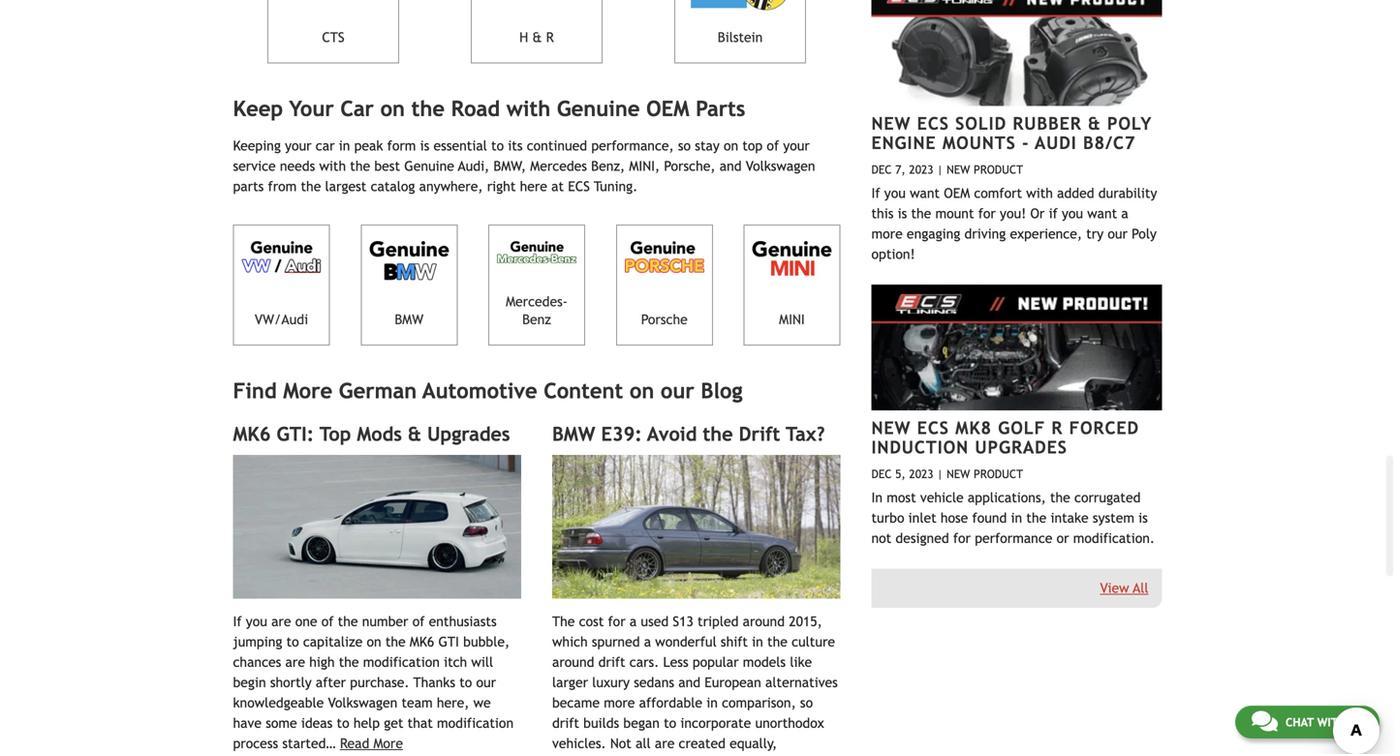 Task type: describe. For each thing, give the bounding box(es) containing it.
in up incorporate
[[707, 696, 718, 711]]

& for mk6 gti: top mods & upgrades
[[408, 423, 421, 446]]

s13
[[673, 614, 694, 630]]

thanks
[[413, 675, 455, 691]]

one
[[295, 614, 317, 630]]

shift
[[721, 635, 748, 650]]

1 vertical spatial modification
[[437, 716, 514, 732]]

bmw e39: avoid the drift tax? link
[[552, 423, 825, 446]]

like
[[790, 655, 812, 671]]

2023 for engine
[[909, 163, 934, 176]]

will
[[471, 655, 493, 671]]

high
[[309, 655, 335, 671]]

european
[[705, 675, 761, 691]]

you inside if you are one of the number of enthusiasts jumping to capitalize on the mk6 gti bubble, chances are high the modification itch will begin shortly after purchase. thanks to our knowledgeable volkswagen team here, we have some ideas to help get that modification process started…
[[246, 614, 267, 630]]

comments image
[[1252, 710, 1278, 734]]

volkswagen inside keeping your car in peak form is essential to its continued performance, so stay on top of your service needs with the best genuine audi, bmw, mercedes benz, mini, porsche, and volkswagen parts from the largest catalog anywhere, right here at ecs tuning.
[[746, 159, 815, 174]]

read
[[340, 736, 369, 752]]

driving
[[965, 226, 1006, 242]]

essential
[[434, 138, 487, 154]]

luxury
[[592, 675, 630, 691]]

purchase.
[[350, 675, 409, 691]]

for inside the cost for a used s13 tripled around 2015, which spurned a wonderful shift in the culture around drift cars. less popular models like larger luxury sedans and european alternatives became more affordable in comparison, so drift builds began to incorporate unorthodox vehicles. not all are created eq
[[608, 614, 626, 630]]

| for engine
[[937, 163, 943, 176]]

tuning.
[[594, 179, 638, 194]]

on up e39:
[[630, 379, 654, 404]]

new ecs solid rubber & poly engine mounts - audi b8/c7 link
[[872, 113, 1152, 153]]

mods
[[357, 423, 402, 446]]

if you are one of the number of enthusiasts jumping to capitalize on the mk6 gti bubble, chances are high the modification itch will begin shortly after purchase. thanks to our knowledgeable volkswagen team here, we have some ideas to help get that modification process started…
[[233, 614, 514, 752]]

oem inside dec 7, 2023 | new product if you want oem comfort with added durability this is the mount for you! or if you want a more engaging driving experience, try our poly option!
[[944, 185, 970, 201]]

the inside the cost for a used s13 tripled around 2015, which spurned a wonderful shift in the culture around drift cars. less popular models like larger luxury sedans and european alternatives became more affordable in comparison, so drift builds began to incorporate unorthodox vehicles. not all are created eq
[[767, 635, 788, 650]]

and inside the cost for a used s13 tripled around 2015, which spurned a wonderful shift in the culture around drift cars. less popular models like larger luxury sedans and european alternatives became more affordable in comparison, so drift builds began to incorporate unorthodox vehicles. not all are created eq
[[679, 675, 701, 691]]

new inside new ecs mk8 golf r forced induction upgrades
[[872, 418, 911, 438]]

chat
[[1286, 716, 1314, 730]]

chances
[[233, 655, 281, 671]]

us
[[1350, 716, 1363, 730]]

new inside dec 5, 2023 | new product in most vehicle applications, the corrugated turbo inlet hose found in the intake system is not designed for performance or modification.
[[947, 467, 970, 481]]

1 vertical spatial are
[[285, 655, 305, 671]]

all
[[636, 736, 651, 752]]

0 vertical spatial are
[[271, 614, 291, 630]]

porsche link
[[616, 225, 713, 346]]

to down the itch
[[460, 675, 472, 691]]

audi
[[1035, 133, 1077, 153]]

started…
[[282, 736, 336, 752]]

poly inside dec 7, 2023 | new product if you want oem comfort with added durability this is the mount for you! or if you want a more engaging driving experience, try our poly option!
[[1132, 226, 1157, 242]]

mercedes- benz link
[[488, 225, 585, 346]]

cost
[[579, 614, 604, 630]]

5,
[[895, 467, 906, 481]]

0 horizontal spatial drift
[[552, 716, 579, 732]]

some
[[266, 716, 297, 732]]

on right car
[[380, 96, 405, 121]]

| for induction
[[937, 467, 943, 481]]

ecs for new ecs mk8 golf r forced induction upgrades
[[917, 418, 949, 438]]

not
[[872, 531, 892, 546]]

became
[[552, 696, 600, 711]]

top
[[320, 423, 351, 446]]

top
[[743, 138, 763, 154]]

peak
[[354, 138, 383, 154]]

the
[[552, 614, 575, 630]]

tripled
[[698, 614, 739, 630]]

mk6 gti: top mods & upgrades link
[[233, 423, 510, 446]]

genuine inside keeping your car in peak form is essential to its continued performance, so stay on top of your service needs with the best genuine audi, bmw, mercedes benz, mini, porsche, and volkswagen parts from the largest catalog anywhere, right here at ecs tuning.
[[404, 159, 454, 174]]

0 horizontal spatial of
[[321, 614, 334, 630]]

bmw link
[[361, 225, 458, 346]]

1 your from the left
[[285, 138, 312, 154]]

0 vertical spatial r
[[546, 30, 554, 45]]

most
[[887, 490, 916, 506]]

h & r link
[[471, 0, 603, 63]]

is inside keeping your car in peak form is essential to its continued performance, so stay on top of your service needs with the best genuine audi, bmw, mercedes benz, mini, porsche, and volkswagen parts from the largest catalog anywhere, right here at ecs tuning.
[[420, 138, 430, 154]]

parts
[[696, 96, 745, 121]]

our for if you are one of the number of enthusiasts jumping to capitalize on the mk6 gti bubble, chances are high the modification itch will begin shortly after purchase. thanks to our knowledgeable volkswagen team here, we have some ideas to help get that modification process started…
[[476, 675, 496, 691]]

1 horizontal spatial a
[[644, 635, 651, 650]]

new inside the new ecs solid rubber & poly engine mounts - audi b8/c7
[[872, 113, 911, 133]]

of inside keeping your car in peak form is essential to its continued performance, so stay on top of your service needs with the best genuine audi, bmw, mercedes benz, mini, porsche, and volkswagen parts from the largest catalog anywhere, right here at ecs tuning.
[[767, 138, 779, 154]]

cars.
[[630, 655, 659, 671]]

modification.
[[1073, 531, 1155, 546]]

1 vertical spatial around
[[552, 655, 594, 671]]

new ecs solid rubber & poly engine mounts - audi b8/c7 image
[[872, 0, 1162, 106]]

e39:
[[601, 423, 642, 446]]

wonderful
[[655, 635, 717, 650]]

find more german automotive content on our blog
[[233, 379, 743, 404]]

comfort
[[974, 185, 1022, 201]]

ecs for new ecs solid rubber & poly engine mounts - audi b8/c7
[[917, 113, 949, 133]]

the down needs
[[301, 179, 321, 194]]

so inside keeping your car in peak form is essential to its continued performance, so stay on top of your service needs with the best genuine audi, bmw, mercedes benz, mini, porsche, and volkswagen parts from the largest catalog anywhere, right here at ecs tuning.
[[678, 138, 691, 154]]

bmw e39: avoid the drift tax?
[[552, 423, 825, 446]]

the up capitalize
[[338, 614, 358, 630]]

0 vertical spatial genuine
[[557, 96, 640, 121]]

car
[[340, 96, 374, 121]]

at
[[552, 179, 564, 194]]

& inside h & r link
[[533, 30, 542, 45]]

you!
[[1000, 206, 1026, 221]]

0 vertical spatial drift
[[598, 655, 626, 671]]

bmw,
[[494, 159, 526, 174]]

continued
[[527, 138, 587, 154]]

to inside the cost for a used s13 tripled around 2015, which spurned a wonderful shift in the culture around drift cars. less popular models like larger luxury sedans and european alternatives became more affordable in comparison, so drift builds began to incorporate unorthodox vehicles. not all are created eq
[[664, 716, 677, 732]]

form
[[387, 138, 416, 154]]

bubble,
[[463, 635, 510, 650]]

for inside dec 7, 2023 | new product if you want oem comfort with added durability this is the mount for you! or if you want a more engaging driving experience, try our poly option!
[[978, 206, 996, 221]]

read more link
[[340, 736, 403, 752]]

number
[[362, 614, 408, 630]]

designed
[[896, 531, 949, 546]]

1 horizontal spatial our
[[661, 379, 695, 404]]

is inside dec 7, 2023 | new product if you want oem comfort with added durability this is the mount for you! or if you want a more engaging driving experience, try our poly option!
[[898, 206, 907, 221]]

get
[[384, 716, 404, 732]]

dec 5, 2023 | new product in most vehicle applications, the corrugated turbo inlet hose found in the intake system is not designed for performance or modification.
[[872, 467, 1155, 546]]

2015,
[[789, 614, 822, 630]]

1 horizontal spatial of
[[413, 614, 425, 630]]

are inside the cost for a used s13 tripled around 2015, which spurned a wonderful shift in the culture around drift cars. less popular models like larger luxury sedans and european alternatives became more affordable in comparison, so drift builds began to incorporate unorthodox vehicles. not all are created eq
[[655, 736, 675, 752]]

the down peak
[[350, 159, 370, 174]]

or
[[1057, 531, 1069, 546]]

in inside dec 5, 2023 | new product in most vehicle applications, the corrugated turbo inlet hose found in the intake system is not designed for performance or modification.
[[1011, 510, 1022, 526]]

try
[[1086, 226, 1104, 242]]

dec for new ecs mk8 golf r forced induction upgrades
[[872, 467, 892, 481]]

mk6 gti: top mods & upgrades
[[233, 423, 510, 446]]

and inside keeping your car in peak form is essential to its continued performance, so stay on top of your service needs with the best genuine audi, bmw, mercedes benz, mini, porsche, and volkswagen parts from the largest catalog anywhere, right here at ecs tuning.
[[720, 159, 742, 174]]

2 horizontal spatial you
[[1062, 206, 1083, 221]]

more for read
[[374, 736, 403, 752]]

begin
[[233, 675, 266, 691]]

0 vertical spatial mk6
[[233, 423, 271, 446]]

ecs inside keeping your car in peak form is essential to its continued performance, so stay on top of your service needs with the best genuine audi, bmw, mercedes benz, mini, porsche, and volkswagen parts from the largest catalog anywhere, right here at ecs tuning.
[[568, 179, 590, 194]]

porsche,
[[664, 159, 716, 174]]

to inside keeping your car in peak form is essential to its continued performance, so stay on top of your service needs with the best genuine audi, bmw, mercedes benz, mini, porsche, and volkswagen parts from the largest catalog anywhere, right here at ecs tuning.
[[491, 138, 504, 154]]

the down number
[[386, 635, 406, 650]]

find
[[233, 379, 277, 404]]

right
[[487, 179, 516, 194]]

0 horizontal spatial upgrades
[[427, 423, 510, 446]]

team
[[402, 696, 433, 711]]

read more
[[340, 736, 403, 752]]

induction
[[872, 438, 969, 458]]

affordable
[[639, 696, 703, 711]]

needs
[[280, 159, 315, 174]]

tax?
[[786, 423, 825, 446]]

rubber
[[1013, 113, 1082, 133]]

vehicles.
[[552, 736, 606, 752]]

product for mounts
[[974, 163, 1023, 176]]



Task type: vqa. For each thing, say whether or not it's contained in the screenshot.
Read More link
yes



Task type: locate. For each thing, give the bounding box(es) containing it.
in
[[872, 490, 883, 506]]

0 horizontal spatial r
[[546, 30, 554, 45]]

if
[[1049, 206, 1058, 221]]

0 horizontal spatial you
[[246, 614, 267, 630]]

want up try
[[1087, 206, 1117, 221]]

road
[[451, 96, 500, 121]]

new ecs solid rubber & poly engine mounts - audi b8/c7
[[872, 113, 1152, 153]]

0 horizontal spatial more
[[283, 379, 333, 404]]

2 2023 from the top
[[909, 467, 934, 481]]

view all
[[1100, 581, 1149, 596]]

capitalize
[[303, 635, 363, 650]]

to down one
[[286, 635, 299, 650]]

0 horizontal spatial your
[[285, 138, 312, 154]]

turbo
[[872, 510, 905, 526]]

if
[[872, 185, 880, 201], [233, 614, 242, 630]]

1 vertical spatial volkswagen
[[328, 696, 398, 711]]

volkswagen
[[746, 159, 815, 174], [328, 696, 398, 711]]

1 horizontal spatial mk6
[[410, 635, 434, 650]]

genuine up performance, at the left top
[[557, 96, 640, 121]]

more down get
[[374, 736, 403, 752]]

your right top
[[783, 138, 810, 154]]

inlet
[[909, 510, 937, 526]]

are right "all"
[[655, 736, 675, 752]]

volkswagen down top
[[746, 159, 815, 174]]

& for new ecs solid rubber & poly engine mounts - audi b8/c7
[[1088, 113, 1101, 133]]

mk6 left gti
[[410, 635, 434, 650]]

spurned
[[592, 635, 640, 650]]

the up "engaging"
[[911, 206, 931, 221]]

forced
[[1069, 418, 1139, 438]]

sedans
[[634, 675, 674, 691]]

1 | from the top
[[937, 163, 943, 176]]

a down durability
[[1122, 206, 1129, 221]]

0 horizontal spatial is
[[420, 138, 430, 154]]

around up shift
[[743, 614, 785, 630]]

product up applications,
[[974, 467, 1023, 481]]

so inside the cost for a used s13 tripled around 2015, which spurned a wonderful shift in the culture around drift cars. less popular models like larger luxury sedans and european alternatives became more affordable in comparison, so drift builds began to incorporate unorthodox vehicles. not all are created eq
[[800, 696, 813, 711]]

new up 7,
[[872, 113, 911, 133]]

with inside "chat with us" link
[[1317, 716, 1346, 730]]

bmw up german
[[395, 312, 424, 328]]

culture
[[792, 635, 835, 650]]

2 vertical spatial you
[[246, 614, 267, 630]]

stay
[[695, 138, 720, 154]]

1 vertical spatial you
[[1062, 206, 1083, 221]]

1 horizontal spatial if
[[872, 185, 880, 201]]

dec inside dec 5, 2023 | new product in most vehicle applications, the corrugated turbo inlet hose found in the intake system is not designed for performance or modification.
[[872, 467, 892, 481]]

2 vertical spatial is
[[1139, 510, 1148, 526]]

catalog
[[371, 179, 415, 194]]

0 horizontal spatial for
[[608, 614, 626, 630]]

more down this
[[872, 226, 903, 242]]

new up 5,
[[872, 418, 911, 438]]

view
[[1100, 581, 1129, 596]]

0 horizontal spatial mk6
[[233, 423, 271, 446]]

product inside dec 5, 2023 | new product in most vehicle applications, the corrugated turbo inlet hose found in the intake system is not designed for performance or modification.
[[974, 467, 1023, 481]]

to left the its
[[491, 138, 504, 154]]

unorthodox
[[755, 716, 824, 732]]

all
[[1133, 581, 1149, 596]]

mercedes- benz
[[506, 294, 568, 328]]

1 vertical spatial genuine
[[404, 159, 454, 174]]

the up intake
[[1050, 490, 1071, 506]]

mk6 down find
[[233, 423, 271, 446]]

1 horizontal spatial so
[[800, 696, 813, 711]]

| inside dec 7, 2023 | new product if you want oem comfort with added durability this is the mount for you! or if you want a more engaging driving experience, try our poly option!
[[937, 163, 943, 176]]

a up cars.
[[644, 635, 651, 650]]

jumping
[[233, 635, 282, 650]]

solid
[[956, 113, 1007, 133]]

2 product from the top
[[974, 467, 1023, 481]]

1 vertical spatial ecs
[[568, 179, 590, 194]]

you up this
[[884, 185, 906, 201]]

you right if
[[1062, 206, 1083, 221]]

1 horizontal spatial upgrades
[[975, 438, 1068, 458]]

more inside dec 7, 2023 | new product if you want oem comfort with added durability this is the mount for you! or if you want a more engaging driving experience, try our poly option!
[[872, 226, 903, 242]]

2 horizontal spatial is
[[1139, 510, 1148, 526]]

audi,
[[458, 159, 490, 174]]

if inside dec 7, 2023 | new product if you want oem comfort with added durability this is the mount for you! or if you want a more engaging driving experience, try our poly option!
[[872, 185, 880, 201]]

so down alternatives
[[800, 696, 813, 711]]

poly up durability
[[1107, 113, 1152, 133]]

product for upgrades
[[974, 467, 1023, 481]]

1 horizontal spatial want
[[1087, 206, 1117, 221]]

0 vertical spatial dec
[[872, 163, 892, 176]]

for up driving
[[978, 206, 996, 221]]

around up larger
[[552, 655, 594, 671]]

you
[[884, 185, 906, 201], [1062, 206, 1083, 221], [246, 614, 267, 630]]

7,
[[895, 163, 906, 176]]

with up the its
[[506, 96, 551, 121]]

0 vertical spatial modification
[[363, 655, 440, 671]]

1 vertical spatial want
[[1087, 206, 1117, 221]]

1 vertical spatial our
[[661, 379, 695, 404]]

we
[[473, 696, 491, 711]]

new ecs mk8 golf r forced induction upgrades image
[[872, 285, 1162, 411]]

and down 'stay'
[[720, 159, 742, 174]]

the cost for a used s13 tripled around 2015, which spurned a wonderful shift in the culture around drift cars. less popular models like larger luxury sedans and european alternatives became more affordable in comparison, so drift builds began to incorporate unorthodox vehicles. not all are created eq
[[552, 614, 838, 755]]

product inside dec 7, 2023 | new product if you want oem comfort with added durability this is the mount for you! or if you want a more engaging driving experience, try our poly option!
[[974, 163, 1023, 176]]

modification
[[363, 655, 440, 671], [437, 716, 514, 732]]

upgrades up applications,
[[975, 438, 1068, 458]]

popular
[[693, 655, 739, 671]]

are left one
[[271, 614, 291, 630]]

& right mods
[[408, 423, 421, 446]]

gti:
[[277, 423, 314, 446]]

0 vertical spatial so
[[678, 138, 691, 154]]

0 horizontal spatial so
[[678, 138, 691, 154]]

1 horizontal spatial r
[[1052, 418, 1063, 438]]

modification down we
[[437, 716, 514, 732]]

0 vertical spatial if
[[872, 185, 880, 201]]

1 horizontal spatial oem
[[944, 185, 970, 201]]

ecs inside the new ecs solid rubber & poly engine mounts - audi b8/c7
[[917, 113, 949, 133]]

on
[[380, 96, 405, 121], [724, 138, 739, 154], [630, 379, 654, 404], [367, 635, 381, 650]]

volkswagen gti mk6 image
[[233, 455, 521, 599]]

more for find
[[283, 379, 333, 404]]

the down capitalize
[[339, 655, 359, 671]]

our inside if you are one of the number of enthusiasts jumping to capitalize on the mk6 gti bubble, chances are high the modification itch will begin shortly after purchase. thanks to our knowledgeable volkswagen team here, we have some ideas to help get that modification process started…
[[476, 675, 496, 691]]

1 horizontal spatial genuine
[[557, 96, 640, 121]]

dec inside dec 7, 2023 | new product if you want oem comfort with added durability this is the mount for you! or if you want a more engaging driving experience, try our poly option!
[[872, 163, 892, 176]]

new inside dec 7, 2023 | new product if you want oem comfort with added durability this is the mount for you! or if you want a more engaging driving experience, try our poly option!
[[947, 163, 970, 176]]

1 vertical spatial more
[[374, 736, 403, 752]]

0 horizontal spatial volkswagen
[[328, 696, 398, 711]]

drift down became
[[552, 716, 579, 732]]

for
[[978, 206, 996, 221], [953, 531, 971, 546], [608, 614, 626, 630]]

1 horizontal spatial bmw
[[552, 423, 595, 446]]

1 vertical spatial is
[[898, 206, 907, 221]]

with inside dec 7, 2023 | new product if you want oem comfort with added durability this is the mount for you! or if you want a more engaging driving experience, try our poly option!
[[1026, 185, 1053, 201]]

vw/audi link
[[233, 225, 330, 346]]

0 vertical spatial is
[[420, 138, 430, 154]]

ecs left the solid
[[917, 113, 949, 133]]

your up needs
[[285, 138, 312, 154]]

0 horizontal spatial &
[[408, 423, 421, 446]]

dec
[[872, 163, 892, 176], [872, 467, 892, 481]]

vehicle
[[920, 490, 964, 506]]

for inside dec 5, 2023 | new product in most vehicle applications, the corrugated turbo inlet hose found in the intake system is not designed for performance or modification.
[[953, 531, 971, 546]]

if up this
[[872, 185, 880, 201]]

poly inside the new ecs solid rubber & poly engine mounts - audi b8/c7
[[1107, 113, 1152, 133]]

performance,
[[591, 138, 674, 154]]

is right this
[[898, 206, 907, 221]]

volkswagen inside if you are one of the number of enthusiasts jumping to capitalize on the mk6 gti bubble, chances are high the modification itch will begin shortly after purchase. thanks to our knowledgeable volkswagen team here, we have some ideas to help get that modification process started…
[[328, 696, 398, 711]]

on inside if you are one of the number of enthusiasts jumping to capitalize on the mk6 gti bubble, chances are high the modification itch will begin shortly after purchase. thanks to our knowledgeable volkswagen team here, we have some ideas to help get that modification process started…
[[367, 635, 381, 650]]

vw/audi
[[255, 312, 308, 328]]

in up models at the bottom of the page
[[752, 635, 763, 650]]

the up 'form'
[[411, 96, 445, 121]]

1 vertical spatial 2023
[[909, 467, 934, 481]]

0 horizontal spatial more
[[604, 696, 635, 711]]

2 | from the top
[[937, 467, 943, 481]]

our down will
[[476, 675, 496, 691]]

1 product from the top
[[974, 163, 1023, 176]]

0 vertical spatial more
[[283, 379, 333, 404]]

with up or on the right top
[[1026, 185, 1053, 201]]

1 dec from the top
[[872, 163, 892, 176]]

drift
[[739, 423, 780, 446]]

upgrades
[[427, 423, 510, 446], [975, 438, 1068, 458]]

product up comfort
[[974, 163, 1023, 176]]

& right audi
[[1088, 113, 1101, 133]]

is inside dec 5, 2023 | new product in most vehicle applications, the corrugated turbo inlet hose found in the intake system is not designed for performance or modification.
[[1139, 510, 1148, 526]]

modification up purchase.
[[363, 655, 440, 671]]

2023 inside dec 5, 2023 | new product in most vehicle applications, the corrugated turbo inlet hose found in the intake system is not designed for performance or modification.
[[909, 467, 934, 481]]

bmw down the content
[[552, 423, 595, 446]]

the inside dec 7, 2023 | new product if you want oem comfort with added durability this is the mount for you! or if you want a more engaging driving experience, try our poly option!
[[911, 206, 931, 221]]

here
[[520, 179, 547, 194]]

help
[[354, 716, 380, 732]]

golf
[[998, 418, 1046, 438]]

is right system
[[1139, 510, 1148, 526]]

0 vertical spatial and
[[720, 159, 742, 174]]

our for dec 7, 2023 | new product if you want oem comfort with added durability this is the mount for you! or if you want a more engaging driving experience, try our poly option!
[[1108, 226, 1128, 242]]

applications,
[[968, 490, 1046, 506]]

the up models at the bottom of the page
[[767, 635, 788, 650]]

which
[[552, 635, 588, 650]]

1 2023 from the top
[[909, 163, 934, 176]]

1 horizontal spatial for
[[953, 531, 971, 546]]

want up mount
[[910, 185, 940, 201]]

the left drift
[[703, 423, 733, 446]]

want
[[910, 185, 940, 201], [1087, 206, 1117, 221]]

0 vertical spatial poly
[[1107, 113, 1152, 133]]

more inside the cost for a used s13 tripled around 2015, which spurned a wonderful shift in the culture around drift cars. less popular models like larger luxury sedans and european alternatives became more affordable in comparison, so drift builds began to incorporate unorthodox vehicles. not all are created eq
[[604, 696, 635, 711]]

bilstein
[[718, 30, 763, 45]]

2023 right 7,
[[909, 163, 934, 176]]

more up gti:
[[283, 379, 333, 404]]

this
[[872, 206, 894, 221]]

chat with us link
[[1235, 706, 1380, 739]]

2 horizontal spatial of
[[767, 138, 779, 154]]

if up 'jumping'
[[233, 614, 242, 630]]

0 vertical spatial our
[[1108, 226, 1128, 242]]

of
[[767, 138, 779, 154], [321, 614, 334, 630], [413, 614, 425, 630]]

volkswagen up help
[[328, 696, 398, 711]]

performance
[[975, 531, 1053, 546]]

found
[[972, 510, 1007, 526]]

that
[[408, 716, 433, 732]]

benz
[[522, 312, 551, 328]]

1 vertical spatial oem
[[944, 185, 970, 201]]

2 vertical spatial &
[[408, 423, 421, 446]]

a inside dec 7, 2023 | new product if you want oem comfort with added durability this is the mount for you! or if you want a more engaging driving experience, try our poly option!
[[1122, 206, 1129, 221]]

new ecs mk8 golf r forced induction upgrades link
[[872, 418, 1139, 458]]

ecs right at
[[568, 179, 590, 194]]

1 vertical spatial drift
[[552, 716, 579, 732]]

r inside new ecs mk8 golf r forced induction upgrades
[[1052, 418, 1063, 438]]

of right number
[[413, 614, 425, 630]]

&
[[533, 30, 542, 45], [1088, 113, 1101, 133], [408, 423, 421, 446]]

blog
[[701, 379, 743, 404]]

porsche
[[641, 312, 688, 328]]

upgrades inside new ecs mk8 golf r forced induction upgrades
[[975, 438, 1068, 458]]

2 vertical spatial our
[[476, 675, 496, 691]]

oem up mount
[[944, 185, 970, 201]]

mini link
[[744, 225, 841, 346]]

1 vertical spatial poly
[[1132, 226, 1157, 242]]

bmw e39 image
[[552, 455, 841, 599]]

alternatives
[[766, 675, 838, 691]]

0 vertical spatial volkswagen
[[746, 159, 815, 174]]

1 vertical spatial dec
[[872, 467, 892, 481]]

dec left 5,
[[872, 467, 892, 481]]

is right 'form'
[[420, 138, 430, 154]]

2 horizontal spatial &
[[1088, 113, 1101, 133]]

ecs
[[917, 113, 949, 133], [568, 179, 590, 194], [917, 418, 949, 438]]

parts
[[233, 179, 264, 194]]

1 vertical spatial &
[[1088, 113, 1101, 133]]

2023 inside dec 7, 2023 | new product if you want oem comfort with added durability this is the mount for you! or if you want a more engaging driving experience, try our poly option!
[[909, 163, 934, 176]]

2 vertical spatial for
[[608, 614, 626, 630]]

1 vertical spatial mk6
[[410, 635, 434, 650]]

in
[[339, 138, 350, 154], [1011, 510, 1022, 526], [752, 635, 763, 650], [707, 696, 718, 711]]

| inside dec 5, 2023 | new product in most vehicle applications, the corrugated turbo inlet hose found in the intake system is not designed for performance or modification.
[[937, 467, 943, 481]]

more down luxury
[[604, 696, 635, 711]]

| right 7,
[[937, 163, 943, 176]]

| up the vehicle at the right bottom of page
[[937, 467, 943, 481]]

if inside if you are one of the number of enthusiasts jumping to capitalize on the mk6 gti bubble, chances are high the modification itch will begin shortly after purchase. thanks to our knowledgeable volkswagen team here, we have some ideas to help get that modification process started…
[[233, 614, 242, 630]]

anywhere,
[[419, 179, 483, 194]]

engaging
[[907, 226, 961, 242]]

0 vertical spatial oem
[[646, 96, 689, 121]]

dec for new ecs solid rubber & poly engine mounts - audi b8/c7
[[872, 163, 892, 176]]

h
[[520, 30, 528, 45]]

0 horizontal spatial bmw
[[395, 312, 424, 328]]

and down less
[[679, 675, 701, 691]]

for up spurned
[[608, 614, 626, 630]]

0 vertical spatial you
[[884, 185, 906, 201]]

so
[[678, 138, 691, 154], [800, 696, 813, 711]]

chat with us
[[1286, 716, 1363, 730]]

dec left 7,
[[872, 163, 892, 176]]

2023 for induction
[[909, 467, 934, 481]]

0 horizontal spatial our
[[476, 675, 496, 691]]

in right 'car'
[[339, 138, 350, 154]]

view all link
[[1100, 581, 1149, 596]]

new up the vehicle at the right bottom of page
[[947, 467, 970, 481]]

1 horizontal spatial and
[[720, 159, 742, 174]]

for down hose
[[953, 531, 971, 546]]

with left us
[[1317, 716, 1346, 730]]

car
[[316, 138, 335, 154]]

& inside the new ecs solid rubber & poly engine mounts - audi b8/c7
[[1088, 113, 1101, 133]]

1 vertical spatial for
[[953, 531, 971, 546]]

on down number
[[367, 635, 381, 650]]

so up porsche,
[[678, 138, 691, 154]]

new
[[872, 113, 911, 133], [947, 163, 970, 176], [872, 418, 911, 438], [947, 467, 970, 481]]

in up performance
[[1011, 510, 1022, 526]]

created
[[679, 736, 726, 752]]

mk6 inside if you are one of the number of enthusiasts jumping to capitalize on the mk6 gti bubble, chances are high the modification itch will begin shortly after purchase. thanks to our knowledgeable volkswagen team here, we have some ideas to help get that modification process started…
[[410, 635, 434, 650]]

2 vertical spatial a
[[644, 635, 651, 650]]

bmw for bmw
[[395, 312, 424, 328]]

oem up performance, at the left top
[[646, 96, 689, 121]]

0 vertical spatial |
[[937, 163, 943, 176]]

incorporate
[[681, 716, 751, 732]]

0 vertical spatial for
[[978, 206, 996, 221]]

1 vertical spatial a
[[630, 614, 637, 630]]

1 vertical spatial |
[[937, 467, 943, 481]]

ecs left 'mk8'
[[917, 418, 949, 438]]

0 vertical spatial product
[[974, 163, 1023, 176]]

r right golf
[[1052, 418, 1063, 438]]

added
[[1057, 185, 1095, 201]]

0 vertical spatial want
[[910, 185, 940, 201]]

to down affordable
[[664, 716, 677, 732]]

0 horizontal spatial and
[[679, 675, 701, 691]]

poly down durability
[[1132, 226, 1157, 242]]

with inside keeping your car in peak form is essential to its continued performance, so stay on top of your service needs with the best genuine audi, bmw, mercedes benz, mini, porsche, and volkswagen parts from the largest catalog anywhere, right here at ecs tuning.
[[319, 159, 346, 174]]

our up avoid at the left of the page
[[661, 379, 695, 404]]

builds
[[583, 716, 619, 732]]

its
[[508, 138, 523, 154]]

0 vertical spatial bmw
[[395, 312, 424, 328]]

bmw for bmw e39: avoid the drift tax?
[[552, 423, 595, 446]]

of right top
[[767, 138, 779, 154]]

1 horizontal spatial around
[[743, 614, 785, 630]]

system
[[1093, 510, 1135, 526]]

0 horizontal spatial if
[[233, 614, 242, 630]]

0 vertical spatial 2023
[[909, 163, 934, 176]]

1 horizontal spatial you
[[884, 185, 906, 201]]

2 your from the left
[[783, 138, 810, 154]]

the up performance
[[1027, 510, 1047, 526]]

of up capitalize
[[321, 614, 334, 630]]

largest
[[325, 179, 367, 194]]

ecs inside new ecs mk8 golf r forced induction upgrades
[[917, 418, 949, 438]]

our right try
[[1108, 226, 1128, 242]]

0 vertical spatial around
[[743, 614, 785, 630]]

1 vertical spatial and
[[679, 675, 701, 691]]

option!
[[872, 246, 915, 262]]

mercedes-
[[506, 294, 568, 309]]

upgrades down the automotive
[[427, 423, 510, 446]]

1 horizontal spatial volkswagen
[[746, 159, 815, 174]]

or
[[1031, 206, 1045, 221]]

are up shortly
[[285, 655, 305, 671]]

1 vertical spatial so
[[800, 696, 813, 711]]

you up 'jumping'
[[246, 614, 267, 630]]

avoid
[[647, 423, 697, 446]]

not
[[610, 736, 632, 752]]

1 vertical spatial r
[[1052, 418, 1063, 438]]

1 horizontal spatial drift
[[598, 655, 626, 671]]

& right h
[[533, 30, 542, 45]]

1 vertical spatial product
[[974, 467, 1023, 481]]

0 vertical spatial more
[[872, 226, 903, 242]]

to up the read at the bottom left of page
[[337, 716, 349, 732]]

0 horizontal spatial want
[[910, 185, 940, 201]]

genuine up anywhere,
[[404, 159, 454, 174]]

from
[[268, 179, 297, 194]]

our inside dec 7, 2023 | new product if you want oem comfort with added durability this is the mount for you! or if you want a more engaging driving experience, try our poly option!
[[1108, 226, 1128, 242]]

h & r
[[520, 30, 554, 45]]

mk8
[[956, 418, 992, 438]]

new down mounts
[[947, 163, 970, 176]]

with down 'car'
[[319, 159, 346, 174]]

0 horizontal spatial genuine
[[404, 159, 454, 174]]

on inside keeping your car in peak form is essential to its continued performance, so stay on top of your service needs with the best genuine audi, bmw, mercedes benz, mini, porsche, and volkswagen parts from the largest catalog anywhere, right here at ecs tuning.
[[724, 138, 739, 154]]

on left top
[[724, 138, 739, 154]]

2 dec from the top
[[872, 467, 892, 481]]

r right h
[[546, 30, 554, 45]]

1 horizontal spatial more
[[872, 226, 903, 242]]

in inside keeping your car in peak form is essential to its continued performance, so stay on top of your service needs with the best genuine audi, bmw, mercedes benz, mini, porsche, and volkswagen parts from the largest catalog anywhere, right here at ecs tuning.
[[339, 138, 350, 154]]

1 horizontal spatial &
[[533, 30, 542, 45]]

2023 right 5,
[[909, 467, 934, 481]]

0 horizontal spatial around
[[552, 655, 594, 671]]

0 vertical spatial ecs
[[917, 113, 949, 133]]



